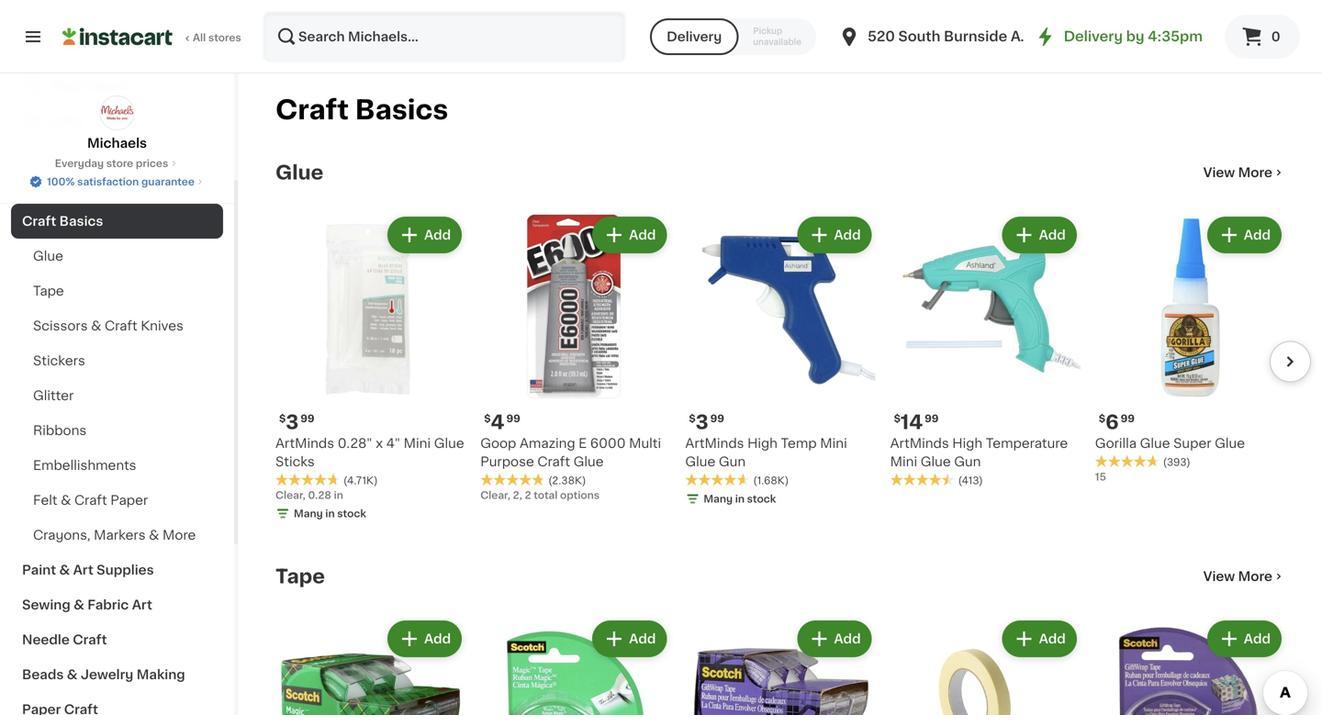 Task type: describe. For each thing, give the bounding box(es) containing it.
0 vertical spatial glue link
[[275, 162, 323, 184]]

goop
[[480, 437, 516, 450]]

& for scissors
[[91, 320, 101, 332]]

gun for 14
[[954, 456, 981, 468]]

beads
[[22, 668, 64, 681]]

buy it again link
[[11, 66, 223, 103]]

glue inside goop amazing e 6000 multi purpose craft glue
[[573, 456, 604, 468]]

buy
[[51, 78, 77, 91]]

0 horizontal spatial stock
[[337, 509, 366, 519]]

99 for artminds 0.28" x 4" mini glue sticks
[[300, 414, 314, 424]]

0 button
[[1225, 15, 1300, 59]]

$ for goop amazing e 6000 multi purpose craft glue
[[484, 414, 491, 424]]

& for paint
[[59, 564, 70, 577]]

instacart logo image
[[62, 26, 173, 48]]

prices
[[136, 158, 168, 168]]

purpose
[[480, 456, 534, 468]]

520
[[868, 30, 895, 43]]

1 vertical spatial more
[[163, 529, 196, 542]]

super
[[1173, 437, 1212, 450]]

view for tape
[[1203, 570, 1235, 583]]

artminds for artminds high temp mini glue gun
[[685, 437, 744, 450]]

felt & craft paper
[[33, 494, 148, 507]]

temp
[[781, 437, 817, 450]]

lists link
[[11, 103, 223, 140]]

item carousel region
[[275, 206, 1311, 536]]

0 vertical spatial many
[[704, 494, 733, 504]]

artminds for artminds 0.28" x 4" mini glue sticks
[[275, 437, 334, 450]]

goop amazing e 6000 multi purpose craft glue
[[480, 437, 661, 468]]

christmas link
[[11, 169, 223, 204]]

view more link for glue
[[1203, 163, 1285, 182]]

view more for tape
[[1203, 570, 1273, 583]]

(1.68k)
[[753, 476, 789, 486]]

$ 14 99
[[894, 413, 939, 432]]

$ 3 99 for artminds high temp mini glue gun
[[689, 413, 724, 432]]

options
[[560, 490, 600, 501]]

needle craft link
[[11, 622, 223, 657]]

& for beads
[[67, 668, 78, 681]]

0
[[1271, 30, 1280, 43]]

e
[[579, 437, 587, 450]]

& right markers
[[149, 529, 159, 542]]

amazing
[[520, 437, 575, 450]]

paper
[[110, 494, 148, 507]]

(4.71k)
[[343, 476, 378, 486]]

product group containing 4
[[480, 213, 671, 503]]

by
[[1126, 30, 1144, 43]]

artminds high temp mini glue gun
[[685, 437, 847, 468]]

6
[[1106, 413, 1119, 432]]

2
[[525, 490, 531, 501]]

michaels logo image
[[100, 95, 135, 130]]

& for sewing
[[74, 599, 84, 611]]

more for glue
[[1238, 166, 1273, 179]]

520 south burnside avenue button
[[838, 11, 1064, 62]]

in right '0.28'
[[334, 490, 343, 501]]

buy it again
[[51, 78, 129, 91]]

4"
[[386, 437, 400, 450]]

high for 14
[[952, 437, 983, 450]]

glitter link
[[11, 378, 223, 413]]

$ for artminds high temperature mini glue gun
[[894, 414, 901, 424]]

ribbons
[[33, 424, 87, 437]]

total
[[534, 490, 558, 501]]

4
[[491, 413, 504, 432]]

beads & jewelry making link
[[11, 657, 223, 692]]

product group containing 6
[[1095, 213, 1285, 485]]

1 vertical spatial tape
[[275, 567, 325, 586]]

satisfaction
[[77, 177, 139, 187]]

(413)
[[958, 476, 983, 486]]

clear, 2, 2 total options
[[480, 490, 600, 501]]

mini for 3
[[820, 437, 847, 450]]

clear, 0.28 in
[[275, 490, 343, 501]]

glitter
[[33, 389, 74, 402]]

stores
[[208, 33, 241, 43]]

100%
[[47, 177, 75, 187]]

100% satisfaction guarantee button
[[29, 171, 206, 189]]

delivery by 4:35pm link
[[1034, 26, 1203, 48]]

1 vertical spatial many
[[294, 509, 323, 519]]

delivery for delivery
[[667, 30, 722, 43]]

gorilla glue super glue
[[1095, 437, 1245, 450]]

0 horizontal spatial tape
[[33, 285, 64, 297]]

$ for artminds 0.28" x 4" mini glue sticks
[[279, 414, 286, 424]]

1 vertical spatial tape link
[[275, 566, 325, 588]]

delivery by 4:35pm
[[1064, 30, 1203, 43]]

0 vertical spatial craft basics
[[275, 97, 448, 123]]

artminds 0.28" x 4" mini glue sticks
[[275, 437, 464, 468]]

supplies
[[97, 564, 154, 577]]

felt & craft paper link
[[11, 483, 223, 518]]

1 vertical spatial many in stock
[[294, 509, 366, 519]]

$ for gorilla glue super glue
[[1099, 414, 1106, 424]]

stickers link
[[11, 343, 223, 378]]

clear, for 4
[[480, 490, 510, 501]]

99 for artminds high temp mini glue gun
[[710, 414, 724, 424]]

beads & jewelry making
[[22, 668, 185, 681]]

fabric
[[87, 599, 129, 611]]

0 horizontal spatial tape link
[[11, 274, 223, 308]]

scissors
[[33, 320, 88, 332]]

embellishments
[[33, 459, 136, 472]]

sewing
[[22, 599, 70, 611]]

3 for artminds high temp mini glue gun
[[696, 413, 708, 432]]

guarantee
[[141, 177, 195, 187]]

multi
[[629, 437, 661, 450]]

$ 3 99 for artminds 0.28" x 4" mini glue sticks
[[279, 413, 314, 432]]

14
[[901, 413, 923, 432]]

knives
[[141, 320, 184, 332]]

all
[[193, 33, 206, 43]]

1 vertical spatial art
[[132, 599, 152, 611]]

temperature
[[986, 437, 1068, 450]]



Task type: vqa. For each thing, say whether or not it's contained in the screenshot.
$43.86
no



Task type: locate. For each thing, give the bounding box(es) containing it.
product group
[[275, 213, 466, 525], [480, 213, 671, 503], [685, 213, 876, 510], [890, 213, 1080, 488], [1095, 213, 1285, 485], [275, 617, 466, 715], [480, 617, 671, 715], [685, 617, 876, 715], [890, 617, 1080, 715], [1095, 617, 1285, 715]]

in down '0.28'
[[325, 509, 335, 519]]

& right paint
[[59, 564, 70, 577]]

artminds inside artminds 0.28" x 4" mini glue sticks
[[275, 437, 334, 450]]

tape link down 'clear, 0.28 in' at the left bottom
[[275, 566, 325, 588]]

0 horizontal spatial clear,
[[275, 490, 306, 501]]

0 horizontal spatial delivery
[[667, 30, 722, 43]]

felt
[[33, 494, 57, 507]]

15
[[1095, 472, 1106, 482]]

crayons, markers & more link
[[11, 518, 223, 553]]

christmas
[[22, 180, 90, 193]]

1 high from the left
[[747, 437, 778, 450]]

2 view from the top
[[1203, 570, 1235, 583]]

$ for artminds high temp mini glue gun
[[689, 414, 696, 424]]

0 horizontal spatial glue link
[[11, 239, 223, 274]]

embellishments link
[[11, 448, 223, 483]]

1 horizontal spatial gun
[[954, 456, 981, 468]]

0 horizontal spatial 3
[[286, 413, 299, 432]]

$ 4 99
[[484, 413, 520, 432]]

1 vertical spatial stock
[[337, 509, 366, 519]]

$ 3 99 up artminds high temp mini glue gun
[[689, 413, 724, 432]]

3 up artminds high temp mini glue gun
[[696, 413, 708, 432]]

all stores link
[[62, 11, 242, 62]]

scissors & craft knives link
[[11, 308, 223, 343]]

crayons,
[[33, 529, 91, 542]]

high up (413) on the right of page
[[952, 437, 983, 450]]

stock down (1.68k)
[[747, 494, 776, 504]]

jewelry
[[81, 668, 133, 681]]

0 vertical spatial many in stock
[[704, 494, 776, 504]]

2 $ from the left
[[689, 414, 696, 424]]

$ 3 99 up sticks
[[279, 413, 314, 432]]

delivery
[[1064, 30, 1123, 43], [667, 30, 722, 43]]

artminds for artminds high temperature mini glue gun
[[890, 437, 949, 450]]

many down artminds high temp mini glue gun
[[704, 494, 733, 504]]

1 horizontal spatial mini
[[820, 437, 847, 450]]

clear,
[[275, 490, 306, 501], [480, 490, 510, 501]]

paint
[[22, 564, 56, 577]]

many down 'clear, 0.28 in' at the left bottom
[[294, 509, 323, 519]]

art up sewing & fabric art
[[73, 564, 93, 577]]

0 horizontal spatial $ 3 99
[[279, 413, 314, 432]]

tape
[[33, 285, 64, 297], [275, 567, 325, 586]]

4 99 from the left
[[925, 414, 939, 424]]

needle
[[22, 634, 70, 646]]

add
[[424, 229, 451, 241], [629, 229, 656, 241], [834, 229, 861, 241], [1039, 229, 1066, 241], [1244, 229, 1271, 241], [424, 633, 451, 645], [629, 633, 656, 645], [834, 633, 861, 645], [1039, 633, 1066, 645], [1244, 633, 1271, 645]]

$ up sticks
[[279, 414, 286, 424]]

glue inside artminds 0.28" x 4" mini glue sticks
[[434, 437, 464, 450]]

basics inside the craft basics link
[[59, 215, 103, 228]]

gun for 3
[[719, 456, 746, 468]]

3 artminds from the left
[[890, 437, 949, 450]]

(393)
[[1163, 457, 1190, 468]]

0 horizontal spatial craft basics
[[22, 215, 103, 228]]

stock down (4.71k)
[[337, 509, 366, 519]]

99 up artminds high temp mini glue gun
[[710, 414, 724, 424]]

clear, for 3
[[275, 490, 306, 501]]

1 vertical spatial craft basics
[[22, 215, 103, 228]]

burnside
[[944, 30, 1007, 43]]

1 gun from the left
[[719, 456, 746, 468]]

more for tape
[[1238, 570, 1273, 583]]

stickers
[[33, 354, 85, 367]]

0 horizontal spatial basics
[[59, 215, 103, 228]]

gun inside artminds high temp mini glue gun
[[719, 456, 746, 468]]

art right fabric at the left
[[132, 599, 152, 611]]

needle craft
[[22, 634, 107, 646]]

99 inside $ 14 99
[[925, 414, 939, 424]]

1 horizontal spatial high
[[952, 437, 983, 450]]

$ up artminds high temp mini glue gun
[[689, 414, 696, 424]]

None search field
[[263, 11, 626, 62]]

mini
[[404, 437, 431, 450], [820, 437, 847, 450], [890, 456, 917, 468]]

0 horizontal spatial art
[[73, 564, 93, 577]]

4:35pm
[[1148, 30, 1203, 43]]

0 horizontal spatial artminds
[[275, 437, 334, 450]]

& for felt
[[61, 494, 71, 507]]

delivery button
[[650, 18, 738, 55]]

1 $ from the left
[[279, 414, 286, 424]]

2 artminds from the left
[[685, 437, 744, 450]]

sewing & fabric art
[[22, 599, 152, 611]]

michaels link
[[87, 95, 147, 152]]

$ up gorilla
[[1099, 414, 1106, 424]]

service type group
[[650, 18, 816, 55]]

1 $ 3 99 from the left
[[279, 413, 314, 432]]

again
[[93, 78, 129, 91]]

clear, inside product "group"
[[480, 490, 510, 501]]

2 high from the left
[[952, 437, 983, 450]]

gorilla
[[1095, 437, 1137, 450]]

1 vertical spatial glue link
[[11, 239, 223, 274]]

glue inside glue link
[[33, 250, 63, 263]]

everyday store prices link
[[55, 156, 179, 171]]

2 clear, from the left
[[480, 490, 510, 501]]

0 horizontal spatial many in stock
[[294, 509, 366, 519]]

crayons, markers & more
[[33, 529, 196, 542]]

99 right 14
[[925, 414, 939, 424]]

2 view more link from the top
[[1203, 567, 1285, 586]]

glue inside artminds high temperature mini glue gun
[[921, 456, 951, 468]]

0 vertical spatial tape link
[[11, 274, 223, 308]]

ribbons link
[[11, 413, 223, 448]]

sewing & fabric art link
[[11, 588, 223, 622]]

craft inside goop amazing e 6000 multi purpose craft glue
[[537, 456, 570, 468]]

mini right "temp"
[[820, 437, 847, 450]]

2 horizontal spatial artminds
[[890, 437, 949, 450]]

more
[[1238, 166, 1273, 179], [163, 529, 196, 542], [1238, 570, 1273, 583]]

0 horizontal spatial high
[[747, 437, 778, 450]]

0 vertical spatial view more
[[1203, 166, 1273, 179]]

1 view from the top
[[1203, 166, 1235, 179]]

1 3 from the left
[[286, 413, 299, 432]]

5 $ from the left
[[1099, 414, 1106, 424]]

5 99 from the left
[[1121, 414, 1135, 424]]

0 vertical spatial basics
[[355, 97, 448, 123]]

lists
[[51, 115, 83, 128]]

clear, left '0.28'
[[275, 490, 306, 501]]

Search field
[[264, 13, 624, 61]]

2 vertical spatial more
[[1238, 570, 1273, 583]]

view more link for tape
[[1203, 567, 1285, 586]]

1 horizontal spatial clear,
[[480, 490, 510, 501]]

scissors & craft knives
[[33, 320, 184, 332]]

clear, left 2,
[[480, 490, 510, 501]]

0 vertical spatial more
[[1238, 166, 1273, 179]]

1 view more link from the top
[[1203, 163, 1285, 182]]

x
[[376, 437, 383, 450]]

view
[[1203, 166, 1235, 179], [1203, 570, 1235, 583]]

$ 3 99
[[279, 413, 314, 432], [689, 413, 724, 432]]

artminds inside artminds high temp mini glue gun
[[685, 437, 744, 450]]

view more link
[[1203, 163, 1285, 182], [1203, 567, 1285, 586]]

1 horizontal spatial art
[[132, 599, 152, 611]]

1 horizontal spatial tape
[[275, 567, 325, 586]]

artminds down $ 14 99
[[890, 437, 949, 450]]

$ inside the $ 6 99
[[1099, 414, 1106, 424]]

3 up sticks
[[286, 413, 299, 432]]

artminds
[[275, 437, 334, 450], [685, 437, 744, 450], [890, 437, 949, 450]]

$ up goop
[[484, 414, 491, 424]]

0.28"
[[338, 437, 372, 450]]

2 99 from the left
[[710, 414, 724, 424]]

gun
[[719, 456, 746, 468], [954, 456, 981, 468]]

1 view more from the top
[[1203, 166, 1273, 179]]

view more
[[1203, 166, 1273, 179], [1203, 570, 1273, 583]]

product group containing 14
[[890, 213, 1080, 488]]

2 3 from the left
[[696, 413, 708, 432]]

520 south burnside avenue
[[868, 30, 1064, 43]]

1 horizontal spatial 3
[[696, 413, 708, 432]]

gun inside artminds high temperature mini glue gun
[[954, 456, 981, 468]]

artminds high temperature mini glue gun
[[890, 437, 1068, 468]]

0 horizontal spatial mini
[[404, 437, 431, 450]]

100% satisfaction guarantee
[[47, 177, 195, 187]]

everyday store prices
[[55, 158, 168, 168]]

2,
[[513, 490, 522, 501]]

1 horizontal spatial many
[[704, 494, 733, 504]]

craft basics link
[[11, 204, 223, 239]]

delivery for delivery by 4:35pm
[[1064, 30, 1123, 43]]

99
[[300, 414, 314, 424], [710, 414, 724, 424], [506, 414, 520, 424], [925, 414, 939, 424], [1121, 414, 1135, 424]]

1 99 from the left
[[300, 414, 314, 424]]

mini right 4"
[[404, 437, 431, 450]]

high inside artminds high temperature mini glue gun
[[952, 437, 983, 450]]

high inside artminds high temp mini glue gun
[[747, 437, 778, 450]]

3 for artminds 0.28" x 4" mini glue sticks
[[286, 413, 299, 432]]

michaels
[[87, 137, 147, 150]]

0 vertical spatial view
[[1203, 166, 1235, 179]]

99 for goop amazing e 6000 multi purpose craft glue
[[506, 414, 520, 424]]

$ inside $ 14 99
[[894, 414, 901, 424]]

many in stock down '0.28'
[[294, 509, 366, 519]]

mini inside artminds high temp mini glue gun
[[820, 437, 847, 450]]

1 clear, from the left
[[275, 490, 306, 501]]

mini down 14
[[890, 456, 917, 468]]

99 for gorilla glue super glue
[[1121, 414, 1135, 424]]

99 for artminds high temperature mini glue gun
[[925, 414, 939, 424]]

sticks
[[275, 456, 315, 468]]

all stores
[[193, 33, 241, 43]]

& right scissors
[[91, 320, 101, 332]]

1 vertical spatial view more link
[[1203, 567, 1285, 586]]

artminds right the multi
[[685, 437, 744, 450]]

paint & art supplies
[[22, 564, 154, 577]]

store
[[106, 158, 133, 168]]

markers
[[94, 529, 146, 542]]

paint & art supplies link
[[11, 553, 223, 588]]

& left fabric at the left
[[74, 599, 84, 611]]

2 gun from the left
[[954, 456, 981, 468]]

3 $ from the left
[[484, 414, 491, 424]]

artminds inside artminds high temperature mini glue gun
[[890, 437, 949, 450]]

tape link up scissors & craft knives
[[11, 274, 223, 308]]

1 horizontal spatial artminds
[[685, 437, 744, 450]]

$ up artminds high temperature mini glue gun
[[894, 414, 901, 424]]

2 horizontal spatial mini
[[890, 456, 917, 468]]

4 $ from the left
[[894, 414, 901, 424]]

tape down 'clear, 0.28 in' at the left bottom
[[275, 567, 325, 586]]

in
[[334, 490, 343, 501], [735, 494, 745, 504], [325, 509, 335, 519]]

3
[[286, 413, 299, 432], [696, 413, 708, 432]]

making
[[137, 668, 185, 681]]

6000
[[590, 437, 626, 450]]

0 horizontal spatial many
[[294, 509, 323, 519]]

0.28
[[308, 490, 331, 501]]

0 vertical spatial stock
[[747, 494, 776, 504]]

1 vertical spatial basics
[[59, 215, 103, 228]]

1 horizontal spatial glue link
[[275, 162, 323, 184]]

1 horizontal spatial delivery
[[1064, 30, 1123, 43]]

1 artminds from the left
[[275, 437, 334, 450]]

1 horizontal spatial tape link
[[275, 566, 325, 588]]

1 horizontal spatial craft basics
[[275, 97, 448, 123]]

high
[[747, 437, 778, 450], [952, 437, 983, 450]]

avenue
[[1011, 30, 1064, 43]]

99 right 6
[[1121, 414, 1135, 424]]

high left "temp"
[[747, 437, 778, 450]]

$ inside $ 4 99
[[484, 414, 491, 424]]

1 horizontal spatial $ 3 99
[[689, 413, 724, 432]]

&
[[91, 320, 101, 332], [61, 494, 71, 507], [149, 529, 159, 542], [59, 564, 70, 577], [74, 599, 84, 611], [67, 668, 78, 681]]

everyday
[[55, 158, 104, 168]]

0 horizontal spatial gun
[[719, 456, 746, 468]]

& right felt
[[61, 494, 71, 507]]

mini inside artminds high temperature mini glue gun
[[890, 456, 917, 468]]

mini for 14
[[890, 456, 917, 468]]

& right beads
[[67, 668, 78, 681]]

tape link
[[11, 274, 223, 308], [275, 566, 325, 588]]

basics down christmas
[[59, 215, 103, 228]]

99 up sticks
[[300, 414, 314, 424]]

many in stock down (1.68k)
[[704, 494, 776, 504]]

high for 3
[[747, 437, 778, 450]]

0 vertical spatial art
[[73, 564, 93, 577]]

0 vertical spatial tape
[[33, 285, 64, 297]]

glue link
[[275, 162, 323, 184], [11, 239, 223, 274]]

1 horizontal spatial stock
[[747, 494, 776, 504]]

south
[[898, 30, 940, 43]]

1 horizontal spatial basics
[[355, 97, 448, 123]]

view more for glue
[[1203, 166, 1273, 179]]

artminds up sticks
[[275, 437, 334, 450]]

1 horizontal spatial many in stock
[[704, 494, 776, 504]]

99 inside $ 4 99
[[506, 414, 520, 424]]

1 vertical spatial view
[[1203, 570, 1235, 583]]

0 vertical spatial view more link
[[1203, 163, 1285, 182]]

view for glue
[[1203, 166, 1235, 179]]

1 vertical spatial view more
[[1203, 570, 1273, 583]]

tape up scissors
[[33, 285, 64, 297]]

delivery inside 'button'
[[667, 30, 722, 43]]

in down artminds high temp mini glue gun
[[735, 494, 745, 504]]

2 view more from the top
[[1203, 570, 1273, 583]]

99 inside the $ 6 99
[[1121, 414, 1135, 424]]

basics down search field
[[355, 97, 448, 123]]

3 99 from the left
[[506, 414, 520, 424]]

glue inside artminds high temp mini glue gun
[[685, 456, 716, 468]]

2 $ 3 99 from the left
[[689, 413, 724, 432]]

mini inside artminds 0.28" x 4" mini glue sticks
[[404, 437, 431, 450]]

99 right 4
[[506, 414, 520, 424]]

basics
[[355, 97, 448, 123], [59, 215, 103, 228]]



